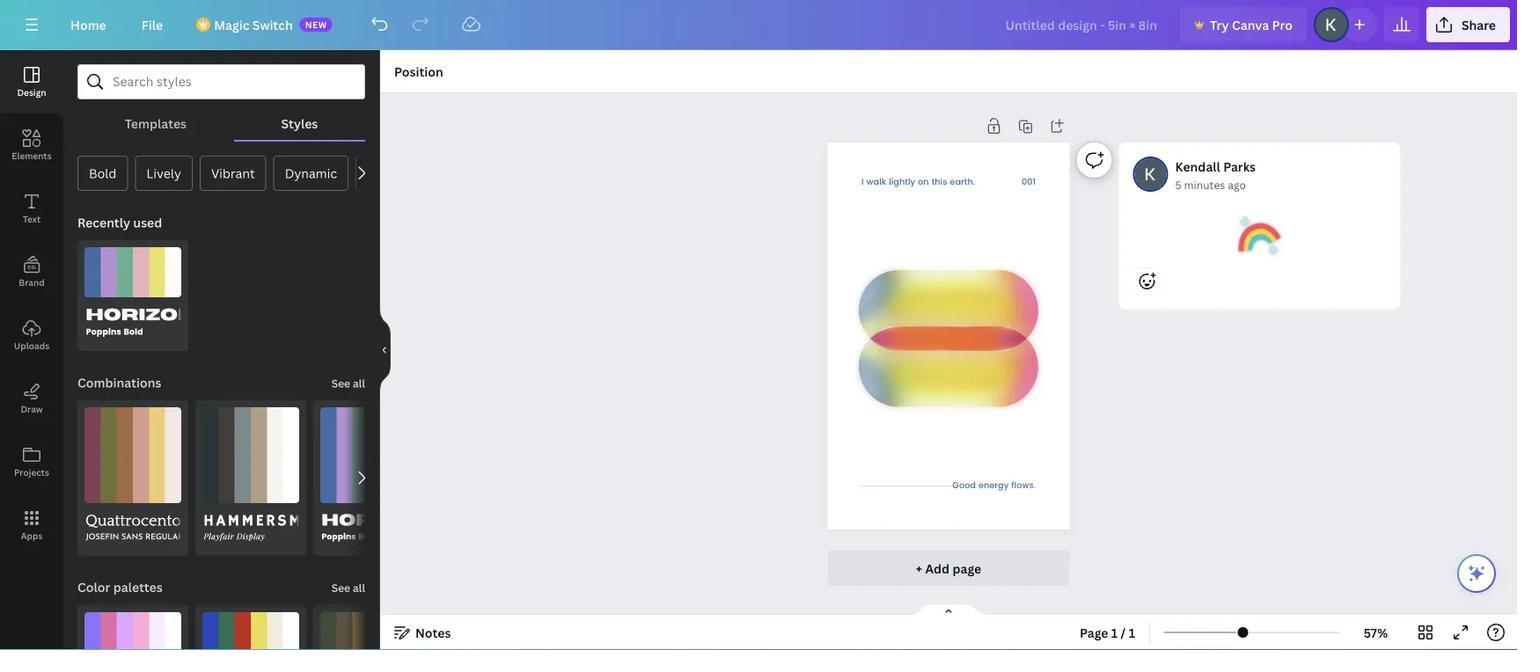 Task type: locate. For each thing, give the bounding box(es) containing it.
elements
[[12, 150, 52, 162]]

0 vertical spatial see all button
[[330, 365, 367, 401]]

all left hide image
[[353, 376, 365, 391]]

0 vertical spatial all
[[353, 376, 365, 391]]

apply "sylvan lace" style image
[[320, 612, 417, 651]]

color
[[77, 579, 110, 596]]

flows.
[[1012, 479, 1036, 494]]

1 horizontal spatial 1
[[1129, 625, 1136, 641]]

2 see all button from the top
[[330, 570, 367, 605]]

design
[[17, 86, 46, 98]]

share
[[1462, 16, 1497, 33]]

0 vertical spatial see all
[[332, 376, 365, 391]]

file
[[142, 16, 163, 33]]

share button
[[1427, 7, 1511, 42]]

001
[[1022, 175, 1036, 189]]

see
[[332, 376, 350, 391], [332, 581, 350, 596]]

1 vertical spatial see all button
[[330, 570, 367, 605]]

uploads
[[14, 340, 49, 352]]

1 left the /
[[1112, 625, 1118, 641]]

position button
[[387, 57, 451, 85]]

1 vertical spatial see
[[332, 581, 350, 596]]

see all button left hide image
[[330, 365, 367, 401]]

0 vertical spatial see
[[332, 376, 350, 391]]

1 1 from the left
[[1112, 625, 1118, 641]]

energy
[[979, 479, 1009, 494]]

see all up apply "sylvan lace" style "image"
[[332, 581, 365, 596]]

Search styles search field
[[113, 65, 330, 99]]

notes
[[416, 625, 451, 641]]

57%
[[1365, 625, 1389, 641]]

see left hide image
[[332, 376, 350, 391]]

/
[[1121, 625, 1126, 641]]

see all
[[332, 376, 365, 391], [332, 581, 365, 596]]

1 see from the top
[[332, 376, 350, 391]]

try
[[1211, 16, 1230, 33]]

vibrant
[[211, 165, 255, 182]]

earth.
[[950, 175, 976, 189]]

i walk lightly on this earth.
[[862, 175, 976, 189]]

1 see all button from the top
[[330, 365, 367, 401]]

1 see all from the top
[[332, 376, 365, 391]]

dynamic button
[[274, 156, 349, 191]]

see up apply "sylvan lace" style "image"
[[332, 581, 350, 596]]

this
[[932, 175, 948, 189]]

1 vertical spatial all
[[353, 581, 365, 596]]

+ add page
[[916, 560, 982, 577]]

all
[[353, 376, 365, 391], [353, 581, 365, 596]]

main menu bar
[[0, 0, 1518, 50]]

dynamic
[[285, 165, 337, 182]]

expressing gratitude image
[[1239, 215, 1281, 257]]

2 see from the top
[[332, 581, 350, 596]]

apps button
[[0, 494, 63, 557]]

lively button
[[135, 156, 193, 191]]

all up apply "sylvan lace" style "image"
[[353, 581, 365, 596]]

apply "toy store" style image
[[203, 612, 299, 651]]

see all button
[[330, 365, 367, 401], [330, 570, 367, 605]]

projects button
[[0, 431, 63, 494]]

see all left hide image
[[332, 376, 365, 391]]

brand
[[19, 276, 45, 288]]

see all button up apply "sylvan lace" style "image"
[[330, 570, 367, 605]]

switch
[[253, 16, 293, 33]]

try canva pro button
[[1181, 7, 1307, 42]]

1 vertical spatial see all
[[332, 581, 365, 596]]

see all for color palettes
[[332, 581, 365, 596]]

1
[[1112, 625, 1118, 641], [1129, 625, 1136, 641]]

add
[[926, 560, 950, 577]]

2 all from the top
[[353, 581, 365, 596]]

see for combinations
[[332, 376, 350, 391]]

bold button
[[77, 156, 128, 191]]

position
[[394, 63, 443, 80]]

color palettes button
[[76, 570, 164, 605]]

0 horizontal spatial 1
[[1112, 625, 1118, 641]]

good
[[953, 479, 976, 494]]

page
[[953, 560, 982, 577]]

1 all from the top
[[353, 376, 365, 391]]

palettes
[[113, 579, 163, 596]]

all for color palettes
[[353, 581, 365, 596]]

1 right the /
[[1129, 625, 1136, 641]]

57% button
[[1348, 619, 1405, 647]]

new
[[305, 18, 327, 30]]

2 see all from the top
[[332, 581, 365, 596]]

combinations
[[77, 375, 161, 391]]

on
[[918, 175, 929, 189]]



Task type: vqa. For each thing, say whether or not it's contained in the screenshot.
on
yes



Task type: describe. For each thing, give the bounding box(es) containing it.
combinations button
[[76, 365, 163, 401]]

styles button
[[234, 107, 365, 140]]

canva assistant image
[[1467, 563, 1488, 585]]

magic switch
[[214, 16, 293, 33]]

templates
[[125, 115, 187, 132]]

parks
[[1224, 158, 1256, 175]]

Design title text field
[[992, 7, 1174, 42]]

see for color palettes
[[332, 581, 350, 596]]

recently
[[77, 214, 130, 231]]

vibrant button
[[200, 156, 267, 191]]

recently used
[[77, 214, 162, 231]]

design button
[[0, 50, 63, 114]]

walk
[[867, 175, 887, 189]]

side panel tab list
[[0, 50, 63, 557]]

5
[[1176, 177, 1182, 192]]

brand button
[[0, 240, 63, 304]]

uploads button
[[0, 304, 63, 367]]

apply "cosmic flair" style image
[[85, 612, 181, 651]]

page 1 / 1
[[1080, 625, 1136, 641]]

notes button
[[387, 619, 458, 647]]

+ add page button
[[828, 551, 1070, 586]]

all for combinations
[[353, 376, 365, 391]]

used
[[133, 214, 162, 231]]

home
[[70, 16, 106, 33]]

apps
[[21, 530, 43, 542]]

color palettes
[[77, 579, 163, 596]]

draw
[[21, 403, 43, 415]]

magic
[[214, 16, 250, 33]]

kendall parks list
[[1119, 143, 1408, 366]]

ago
[[1228, 177, 1247, 192]]

file button
[[127, 7, 177, 42]]

i
[[862, 175, 864, 189]]

pro
[[1273, 16, 1293, 33]]

2 1 from the left
[[1129, 625, 1136, 641]]

templates button
[[77, 107, 234, 140]]

see all button for combinations
[[330, 365, 367, 401]]

hide image
[[379, 308, 391, 393]]

good energy flows.
[[953, 479, 1036, 494]]

projects
[[14, 467, 49, 479]]

bold
[[89, 165, 117, 182]]

lightly
[[889, 175, 916, 189]]

kendall parks 5 minutes ago
[[1176, 158, 1256, 192]]

text
[[23, 213, 41, 225]]

elements button
[[0, 114, 63, 177]]

styles
[[281, 115, 318, 132]]

try canva pro
[[1211, 16, 1293, 33]]

page
[[1080, 625, 1109, 641]]

show pages image
[[907, 603, 991, 617]]

home link
[[56, 7, 120, 42]]

kendall
[[1176, 158, 1221, 175]]

draw button
[[0, 367, 63, 431]]

lively
[[146, 165, 181, 182]]

text button
[[0, 177, 63, 240]]

minutes
[[1185, 177, 1226, 192]]

canva
[[1233, 16, 1270, 33]]

+
[[916, 560, 923, 577]]

see all button for color palettes
[[330, 570, 367, 605]]

see all for combinations
[[332, 376, 365, 391]]



